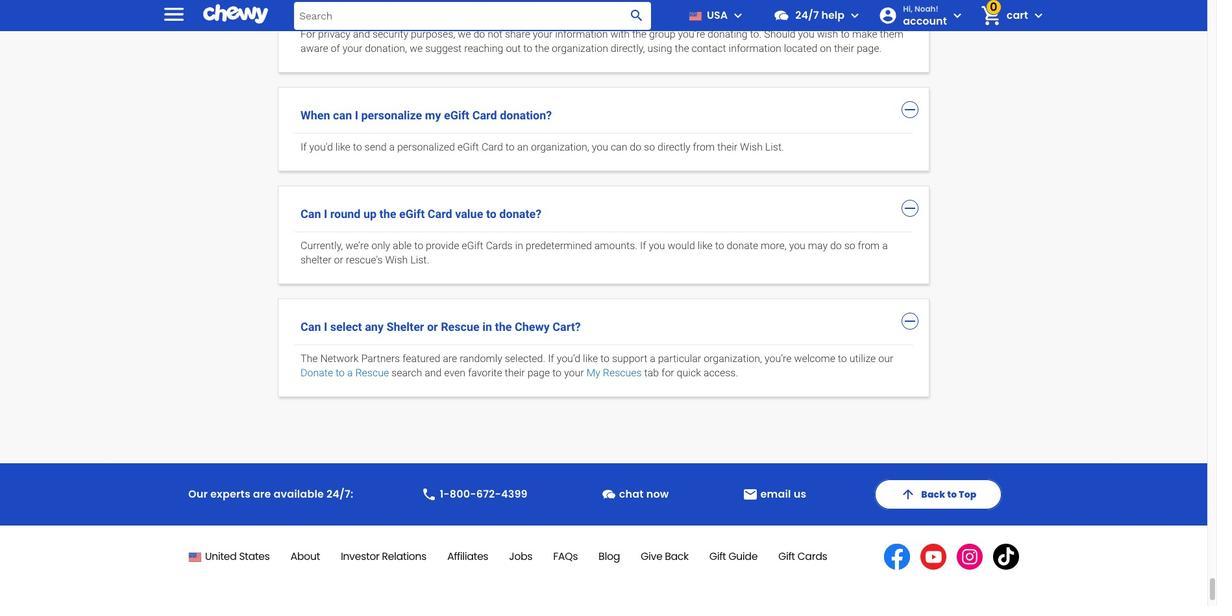 Task type: describe. For each thing, give the bounding box(es) containing it.
1 horizontal spatial information
[[729, 42, 781, 55]]

their inside for privacy and security purposes, we do not share your information with the group you're donating to. should you wish to make them aware of your donation, we suggest reaching out to the organization directly, using the contact information located on their page.
[[834, 42, 854, 55]]

investor relations link
[[341, 549, 426, 564]]

1 vertical spatial card
[[482, 141, 503, 153]]

to up my rescues link on the bottom
[[600, 353, 609, 365]]

support
[[612, 353, 647, 365]]

gift guide
[[709, 549, 758, 564]]

donate
[[301, 367, 333, 379]]

back inside button
[[921, 488, 945, 501]]

0 horizontal spatial your
[[343, 42, 362, 55]]

currently, we're only able to provide egift cards in predetermined amounts. if you would like to donate more, you may do so from a shelter or rescue's wish list
[[301, 240, 888, 266]]

tiktok image
[[993, 544, 1019, 570]]

experts
[[210, 487, 250, 502]]

1 vertical spatial back
[[665, 549, 689, 564]]

you'd
[[557, 353, 580, 365]]

chewy
[[515, 320, 550, 334]]

send
[[365, 141, 387, 153]]

to inside button
[[947, 488, 957, 501]]

0 horizontal spatial so
[[644, 141, 655, 153]]

them
[[880, 28, 903, 40]]

email
[[760, 487, 791, 502]]

like inside the network partners featured are randomly selected. if you'd like to support a particular organization, you're welcome to utilize our donate to a rescue search and even favorite their page to your my rescues tab for quick access.
[[583, 353, 598, 365]]

egift inside currently, we're only able to provide egift cards in predetermined amounts. if you would like to donate more, you may do so from a shelter or rescue's wish list
[[462, 240, 483, 252]]

utilize
[[849, 353, 876, 365]]

0 vertical spatial like
[[335, 141, 350, 153]]

if you'd like to send a personalized egift card to an organization, you can do so directly from their wish list.
[[301, 141, 784, 153]]

page.
[[857, 42, 882, 55]]

back to top
[[921, 488, 976, 501]]

back to top button
[[875, 479, 1002, 510]]

1-
[[440, 487, 450, 502]]

gift cards
[[778, 549, 827, 564]]

egift right personalized
[[457, 141, 479, 153]]

round
[[330, 207, 361, 221]]

1 horizontal spatial rescue
[[441, 320, 480, 334]]

an
[[517, 141, 528, 153]]

are inside the network partners featured are randomly selected. if you'd like to support a particular organization, you're welcome to utilize our donate to a rescue search and even favorite their page to your my rescues tab for quick access.
[[443, 353, 457, 365]]

Product search field
[[294, 2, 651, 30]]

1 vertical spatial we
[[410, 42, 423, 55]]

partners
[[361, 353, 400, 365]]

the right using
[[675, 42, 689, 55]]

search
[[391, 367, 422, 379]]

the network partners featured are randomly selected. if you'd like to support a particular organization, you're welcome to utilize our donate to a rescue search and even favorite their page to your my rescues tab for quick access.
[[301, 353, 893, 379]]

about link
[[290, 549, 320, 564]]

submit search image
[[629, 8, 645, 23]]

egift right my
[[444, 109, 469, 122]]

only
[[371, 240, 390, 252]]

affiliates
[[447, 549, 488, 564]]

should
[[764, 28, 796, 40]]

network
[[320, 353, 359, 365]]

contact
[[692, 42, 726, 55]]

chat now
[[619, 487, 669, 502]]

our
[[878, 353, 893, 365]]

like inside currently, we're only able to provide egift cards in predetermined amounts. if you would like to donate more, you may do so from a shelter or rescue's wish list
[[698, 240, 713, 252]]

from inside currently, we're only able to provide egift cards in predetermined amounts. if you would like to donate more, you may do so from a shelter or rescue's wish list
[[858, 240, 880, 252]]

0 vertical spatial we
[[458, 28, 471, 40]]

shelter
[[301, 254, 331, 266]]

items image
[[980, 4, 1002, 27]]

make
[[852, 28, 877, 40]]

.
[[427, 254, 429, 266]]

using
[[647, 42, 672, 55]]

cards inside currently, we're only able to provide egift cards in predetermined amounts. if you would like to donate more, you may do so from a shelter or rescue's wish list
[[486, 240, 513, 252]]

1 horizontal spatial your
[[533, 28, 553, 40]]

of
[[331, 42, 340, 55]]

united states
[[205, 549, 270, 564]]

to right value
[[486, 207, 496, 221]]

available
[[274, 487, 324, 502]]

for privacy and security purposes, we do not share your information with the group you're donating to. should you wish to make them aware of your donation, we suggest reaching out to the organization directly, using the contact information located on their page.
[[301, 28, 903, 55]]

can i select any shelter or rescue in the chewy cart?
[[301, 320, 581, 334]]

card for donation?
[[472, 109, 497, 122]]

you're inside the network partners featured are randomly selected. if you'd like to support a particular organization, you're welcome to utilize our donate to a rescue search and even favorite their page to your my rescues tab for quick access.
[[765, 353, 792, 365]]

email us link
[[737, 482, 812, 508]]

chat
[[619, 487, 644, 502]]

1 horizontal spatial cards
[[797, 549, 827, 564]]

the
[[301, 353, 318, 365]]

24/7:
[[326, 487, 353, 502]]

cart menu image
[[1031, 8, 1046, 23]]

our experts are available 24/7:
[[188, 487, 353, 502]]

i for round
[[324, 207, 327, 221]]

rescue's
[[346, 254, 383, 266]]

not share
[[488, 28, 530, 40]]

your inside the network partners featured are randomly selected. if you'd like to support a particular organization, you're welcome to utilize our donate to a rescue search and even favorite their page to your my rescues tab for quick access.
[[564, 367, 584, 379]]

to left the send
[[353, 141, 362, 153]]

about
[[290, 549, 320, 564]]

on
[[820, 42, 831, 55]]

located
[[784, 42, 817, 55]]

shelter
[[386, 320, 424, 334]]

0 vertical spatial from
[[693, 141, 715, 153]]

facebook image
[[884, 544, 910, 570]]

purposes,
[[411, 28, 455, 40]]

value
[[455, 207, 483, 221]]

egift up able
[[399, 207, 425, 221]]

to left an
[[506, 141, 515, 153]]

chewy home image
[[203, 0, 268, 28]]

youtube image
[[920, 544, 946, 570]]

guide
[[728, 549, 758, 564]]

now
[[646, 487, 669, 502]]

would
[[668, 240, 695, 252]]

personalize
[[361, 109, 422, 122]]

blog link
[[599, 549, 620, 564]]

do inside currently, we're only able to provide egift cards in predetermined amounts. if you would like to donate more, you may do so from a shelter or rescue's wish list
[[830, 240, 842, 252]]

featured
[[402, 353, 440, 365]]

do inside for privacy and security purposes, we do not share your information with the group you're donating to. should you wish to make them aware of your donation, we suggest reaching out to the organization directly, using the contact information located on their page.
[[473, 28, 485, 40]]

give
[[641, 549, 662, 564]]

or inside currently, we're only able to provide egift cards in predetermined amounts. if you would like to donate more, you may do so from a shelter or rescue's wish list
[[334, 254, 343, 266]]

list
[[410, 254, 427, 266]]

select
[[330, 320, 362, 334]]

and inside for privacy and security purposes, we do not share your information with the group you're donating to. should you wish to make them aware of your donation, we suggest reaching out to the organization directly, using the contact information located on their page.
[[353, 28, 370, 40]]

menu image
[[161, 1, 187, 27]]

to right out
[[523, 42, 532, 55]]

help menu image
[[847, 8, 863, 23]]

cart?
[[553, 320, 581, 334]]

give back link
[[641, 549, 689, 564]]

to up list
[[414, 240, 423, 252]]



Task type: locate. For each thing, give the bounding box(es) containing it.
gift guide link
[[709, 549, 758, 564]]

0 vertical spatial rescue
[[441, 320, 480, 334]]

welcome
[[794, 353, 835, 365]]

0 vertical spatial card
[[472, 109, 497, 122]]

if
[[301, 141, 307, 153], [548, 353, 554, 365]]

to down the network
[[336, 367, 345, 379]]

1 horizontal spatial from
[[858, 240, 880, 252]]

my
[[586, 367, 600, 379]]

0 vertical spatial if
[[301, 141, 307, 153]]

your right of at the left top of the page
[[343, 42, 362, 55]]

1 gift from the left
[[709, 549, 726, 564]]

1 vertical spatial you're
[[765, 353, 792, 365]]

2 horizontal spatial do
[[830, 240, 842, 252]]

2 vertical spatial like
[[583, 353, 598, 365]]

0 horizontal spatial are
[[253, 487, 271, 502]]

0 horizontal spatial rescue
[[355, 367, 389, 379]]

chat now button
[[596, 482, 674, 508]]

help
[[821, 8, 845, 23]]

0 vertical spatial information
[[555, 28, 608, 40]]

access.
[[704, 367, 738, 379]]

can up the the
[[301, 320, 321, 334]]

so inside currently, we're only able to provide egift cards in predetermined amounts. if you would like to donate more, you may do so from a shelter or rescue's wish list
[[844, 240, 855, 252]]

0 horizontal spatial we
[[410, 42, 423, 55]]

0 horizontal spatial like
[[335, 141, 350, 153]]

tab
[[644, 367, 659, 379]]

the up directly,
[[632, 28, 647, 40]]

i left 'round'
[[324, 207, 327, 221]]

card
[[472, 109, 497, 122], [482, 141, 503, 153], [428, 207, 452, 221]]

0 horizontal spatial and
[[353, 28, 370, 40]]

egift
[[444, 109, 469, 122], [457, 141, 479, 153], [399, 207, 425, 221], [462, 240, 483, 252]]

when can i personalize my egift card donation?
[[301, 109, 552, 122]]

1 horizontal spatial so
[[844, 240, 855, 252]]

0 horizontal spatial or
[[334, 254, 343, 266]]

to left the utilize
[[838, 353, 847, 365]]

or down 'currently,'
[[334, 254, 343, 266]]

you're up contact
[[678, 28, 705, 40]]

0 vertical spatial so
[[644, 141, 655, 153]]

0 horizontal spatial information
[[555, 28, 608, 40]]

account
[[903, 14, 947, 29]]

or
[[334, 254, 343, 266], [427, 320, 438, 334]]

are
[[443, 353, 457, 365], [253, 487, 271, 502]]

can
[[301, 207, 321, 221], [301, 320, 321, 334]]

rescue down partners
[[355, 367, 389, 379]]

wish left list.
[[740, 141, 763, 153]]

to.
[[750, 28, 762, 40]]

0 vertical spatial do
[[473, 28, 485, 40]]

2 horizontal spatial like
[[698, 240, 713, 252]]

1 horizontal spatial back
[[921, 488, 945, 501]]

1 vertical spatial like
[[698, 240, 713, 252]]

do right the may
[[830, 240, 842, 252]]

amounts. if
[[594, 240, 646, 252]]

investor
[[341, 549, 379, 564]]

united states button
[[188, 549, 270, 564]]

0 horizontal spatial you're
[[678, 28, 705, 40]]

group
[[649, 28, 676, 40]]

1 vertical spatial can
[[301, 320, 321, 334]]

0 vertical spatial cards
[[486, 240, 513, 252]]

for
[[301, 28, 316, 40]]

in inside currently, we're only able to provide egift cards in predetermined amounts. if you would like to donate more, you may do so from a shelter or rescue's wish list
[[515, 240, 523, 252]]

information
[[555, 28, 608, 40], [729, 42, 781, 55]]

1 vertical spatial cards
[[797, 549, 827, 564]]

and down featured
[[425, 367, 442, 379]]

card for value
[[428, 207, 452, 221]]

from right directly
[[693, 141, 715, 153]]

in down donate?
[[515, 240, 523, 252]]

1 vertical spatial organization,
[[704, 353, 762, 365]]

united
[[205, 549, 236, 564]]

1 vertical spatial from
[[858, 240, 880, 252]]

egift right provide
[[462, 240, 483, 252]]

from right the may
[[858, 240, 880, 252]]

my rescues link
[[586, 366, 642, 380]]

randomly
[[460, 353, 502, 365]]

to right wish
[[841, 28, 850, 40]]

may
[[808, 240, 828, 252]]

donate
[[727, 240, 758, 252]]

if inside the network partners featured are randomly selected. if you'd like to support a particular organization, you're welcome to utilize our donate to a rescue search and even favorite their page to your my rescues tab for quick access.
[[548, 353, 554, 365]]

1 horizontal spatial gift
[[778, 549, 795, 564]]

0 vertical spatial and
[[353, 28, 370, 40]]

1 vertical spatial information
[[729, 42, 781, 55]]

0 horizontal spatial gift
[[709, 549, 726, 564]]

0 vertical spatial i
[[355, 109, 358, 122]]

you're left welcome
[[765, 353, 792, 365]]

with
[[610, 28, 630, 40]]

give back
[[641, 549, 689, 564]]

top
[[959, 488, 976, 501]]

jobs
[[509, 549, 532, 564]]

i
[[355, 109, 358, 122], [324, 207, 327, 221], [324, 320, 327, 334]]

email us
[[760, 487, 806, 502]]

can right when
[[333, 109, 352, 122]]

1 horizontal spatial organization,
[[704, 353, 762, 365]]

do up reaching
[[473, 28, 485, 40]]

states
[[239, 549, 270, 564]]

1 vertical spatial wish
[[385, 254, 408, 266]]

card left donation?
[[472, 109, 497, 122]]

their down the selected.
[[505, 367, 525, 379]]

organization
[[552, 42, 608, 55]]

1 can from the top
[[301, 207, 321, 221]]

the left chewy
[[495, 320, 512, 334]]

wish inside currently, we're only able to provide egift cards in predetermined amounts. if you would like to donate more, you may do so from a shelter or rescue's wish list
[[385, 254, 408, 266]]

0 vertical spatial are
[[443, 353, 457, 365]]

organization, up access.
[[704, 353, 762, 365]]

back right the give at the bottom right of page
[[665, 549, 689, 564]]

0 horizontal spatial can
[[333, 109, 352, 122]]

in up randomly
[[482, 320, 492, 334]]

gift right guide
[[778, 549, 795, 564]]

organization, inside the network partners featured are randomly selected. if you'd like to support a particular organization, you're welcome to utilize our donate to a rescue search and even favorite their page to your my rescues tab for quick access.
[[704, 353, 762, 365]]

card left value
[[428, 207, 452, 221]]

1 horizontal spatial do
[[630, 141, 641, 153]]

rescue up randomly
[[441, 320, 480, 334]]

and inside the network partners featured are randomly selected. if you'd like to support a particular organization, you're welcome to utilize our donate to a rescue search and even favorite their page to your my rescues tab for quick access.
[[425, 367, 442, 379]]

organization, right an
[[531, 141, 589, 153]]

0 horizontal spatial back
[[665, 549, 689, 564]]

2 horizontal spatial their
[[834, 42, 854, 55]]

hi,
[[903, 3, 913, 14]]

0 vertical spatial their
[[834, 42, 854, 55]]

cards
[[486, 240, 513, 252], [797, 549, 827, 564]]

i for select
[[324, 320, 327, 334]]

like up my
[[583, 353, 598, 365]]

wish
[[817, 28, 838, 40]]

a inside currently, we're only able to provide egift cards in predetermined amounts. if you would like to donate more, you may do so from a shelter or rescue's wish list
[[882, 240, 888, 252]]

to left top
[[947, 488, 957, 501]]

gift left guide
[[709, 549, 726, 564]]

their left list.
[[717, 141, 738, 153]]

1 vertical spatial can
[[611, 141, 627, 153]]

1 vertical spatial rescue
[[355, 367, 389, 379]]

0 vertical spatial in
[[515, 240, 523, 252]]

1 vertical spatial in
[[482, 320, 492, 334]]

0 horizontal spatial from
[[693, 141, 715, 153]]

2 vertical spatial your
[[564, 367, 584, 379]]

i left select in the bottom of the page
[[324, 320, 327, 334]]

the right out
[[535, 42, 549, 55]]

your down you'd
[[564, 367, 584, 379]]

personalized
[[397, 141, 455, 153]]

you're inside for privacy and security purposes, we do not share your information with the group you're donating to. should you wish to make them aware of your donation, we suggest reaching out to the organization directly, using the contact information located on their page.
[[678, 28, 705, 40]]

account menu image
[[950, 8, 965, 23]]

able
[[393, 240, 412, 252]]

0 vertical spatial can
[[333, 109, 352, 122]]

if left you'd
[[548, 353, 554, 365]]

if left the "you'd"
[[301, 141, 307, 153]]

0 horizontal spatial in
[[482, 320, 492, 334]]

usa
[[707, 8, 728, 23]]

0 horizontal spatial cards
[[486, 240, 513, 252]]

wish down able
[[385, 254, 408, 266]]

quick
[[677, 367, 701, 379]]

out
[[506, 42, 521, 55]]

for
[[661, 367, 674, 379]]

your right not share
[[533, 28, 553, 40]]

we down purposes,
[[410, 42, 423, 55]]

blog
[[599, 549, 620, 564]]

2 gift from the left
[[778, 549, 795, 564]]

1 vertical spatial if
[[548, 353, 554, 365]]

the right up on the top left of the page
[[379, 207, 396, 221]]

cards down donate?
[[486, 240, 513, 252]]

1 vertical spatial so
[[844, 240, 855, 252]]

so left directly
[[644, 141, 655, 153]]

1 horizontal spatial wish
[[740, 141, 763, 153]]

can for can i select any shelter or rescue in the chewy cart?
[[301, 320, 321, 334]]

0 horizontal spatial their
[[505, 367, 525, 379]]

1 horizontal spatial like
[[583, 353, 598, 365]]

2 vertical spatial card
[[428, 207, 452, 221]]

can up 'currently,'
[[301, 207, 321, 221]]

cards down us
[[797, 549, 827, 564]]

can left directly
[[611, 141, 627, 153]]

2 can from the top
[[301, 320, 321, 334]]

like right the "you'd"
[[335, 141, 350, 153]]

suggest
[[425, 42, 462, 55]]

1 horizontal spatial their
[[717, 141, 738, 153]]

we're
[[346, 240, 369, 252]]

organization,
[[531, 141, 589, 153], [704, 353, 762, 365]]

chewy support image
[[601, 487, 617, 502]]

1 horizontal spatial if
[[548, 353, 554, 365]]

gift for gift cards
[[778, 549, 795, 564]]

my
[[425, 109, 441, 122]]

and right privacy
[[353, 28, 370, 40]]

1 horizontal spatial or
[[427, 320, 438, 334]]

1 horizontal spatial can
[[611, 141, 627, 153]]

2 vertical spatial their
[[505, 367, 525, 379]]

1 vertical spatial your
[[343, 42, 362, 55]]

hi, noah! account
[[903, 3, 947, 29]]

investor relations
[[341, 549, 426, 564]]

are up even
[[443, 353, 457, 365]]

menu image
[[730, 8, 746, 23]]

can for can i round up the egift card value to donate?
[[301, 207, 321, 221]]

when
[[301, 109, 330, 122]]

do left directly
[[630, 141, 641, 153]]

i left personalize
[[355, 109, 358, 122]]

back
[[921, 488, 945, 501], [665, 549, 689, 564]]

0 horizontal spatial do
[[473, 28, 485, 40]]

directly,
[[611, 42, 645, 55]]

cart
[[1007, 8, 1028, 23]]

aware
[[301, 42, 328, 55]]

rescues
[[603, 367, 642, 379]]

information down to.
[[729, 42, 781, 55]]

24/7
[[795, 8, 819, 23]]

2 vertical spatial i
[[324, 320, 327, 334]]

instagram image
[[957, 544, 983, 570]]

selected.
[[505, 353, 545, 365]]

0 horizontal spatial organization,
[[531, 141, 589, 153]]

672-
[[476, 487, 501, 502]]

like
[[335, 141, 350, 153], [698, 240, 713, 252], [583, 353, 598, 365]]

page
[[527, 367, 550, 379]]

reaching
[[464, 42, 503, 55]]

0 vertical spatial can
[[301, 207, 321, 221]]

1 horizontal spatial in
[[515, 240, 523, 252]]

faqs
[[553, 549, 578, 564]]

1 vertical spatial are
[[253, 487, 271, 502]]

to right page
[[552, 367, 562, 379]]

their inside the network partners featured are randomly selected. if you'd like to support a particular organization, you're welcome to utilize our donate to a rescue search and even favorite their page to your my rescues tab for quick access.
[[505, 367, 525, 379]]

0 horizontal spatial if
[[301, 141, 307, 153]]

you inside for privacy and security purposes, we do not share your information with the group you're donating to. should you wish to make them aware of your donation, we suggest reaching out to the organization directly, using the contact information located on their page.
[[798, 28, 815, 40]]

1 vertical spatial i
[[324, 207, 327, 221]]

0 vertical spatial organization,
[[531, 141, 589, 153]]

like right "would" at top right
[[698, 240, 713, 252]]

back left top
[[921, 488, 945, 501]]

1 horizontal spatial are
[[443, 353, 457, 365]]

favorite
[[468, 367, 502, 379]]

1 horizontal spatial you're
[[765, 353, 792, 365]]

in
[[515, 240, 523, 252], [482, 320, 492, 334]]

donation,
[[365, 42, 407, 55]]

0 vertical spatial wish
[[740, 141, 763, 153]]

card left an
[[482, 141, 503, 153]]

your
[[533, 28, 553, 40], [343, 42, 362, 55], [564, 367, 584, 379]]

0 vertical spatial you're
[[678, 28, 705, 40]]

you
[[798, 28, 815, 40], [592, 141, 608, 153], [649, 240, 665, 252], [789, 240, 805, 252]]

1 vertical spatial do
[[630, 141, 641, 153]]

you'd
[[309, 141, 333, 153]]

even
[[444, 367, 466, 379]]

so right the may
[[844, 240, 855, 252]]

Search text field
[[294, 2, 651, 30]]

1 horizontal spatial and
[[425, 367, 442, 379]]

1 vertical spatial their
[[717, 141, 738, 153]]

0 horizontal spatial wish
[[385, 254, 408, 266]]

24/7 help
[[795, 8, 845, 23]]

0 vertical spatial your
[[533, 28, 553, 40]]

0 vertical spatial back
[[921, 488, 945, 501]]

are right experts
[[253, 487, 271, 502]]

24/7 help link
[[768, 0, 845, 31]]

information up organization
[[555, 28, 608, 40]]

2 vertical spatial do
[[830, 240, 842, 252]]

gift for gift guide
[[709, 549, 726, 564]]

donation?
[[500, 109, 552, 122]]

their right the on
[[834, 42, 854, 55]]

we up reaching
[[458, 28, 471, 40]]

1 vertical spatial or
[[427, 320, 438, 334]]

0 vertical spatial or
[[334, 254, 343, 266]]

directly
[[658, 141, 690, 153]]

1 horizontal spatial we
[[458, 28, 471, 40]]

to left donate
[[715, 240, 724, 252]]

800-
[[450, 487, 476, 502]]

do
[[473, 28, 485, 40], [630, 141, 641, 153], [830, 240, 842, 252]]

2 horizontal spatial your
[[564, 367, 584, 379]]

1 vertical spatial and
[[425, 367, 442, 379]]

rescue inside the network partners featured are randomly selected. if you'd like to support a particular organization, you're welcome to utilize our donate to a rescue search and even favorite their page to your my rescues tab for quick access.
[[355, 367, 389, 379]]

security
[[373, 28, 408, 40]]

any
[[365, 320, 384, 334]]

chewy support image
[[773, 7, 790, 24]]

or right 'shelter'
[[427, 320, 438, 334]]



Task type: vqa. For each thing, say whether or not it's contained in the screenshot.
Stephanie!
no



